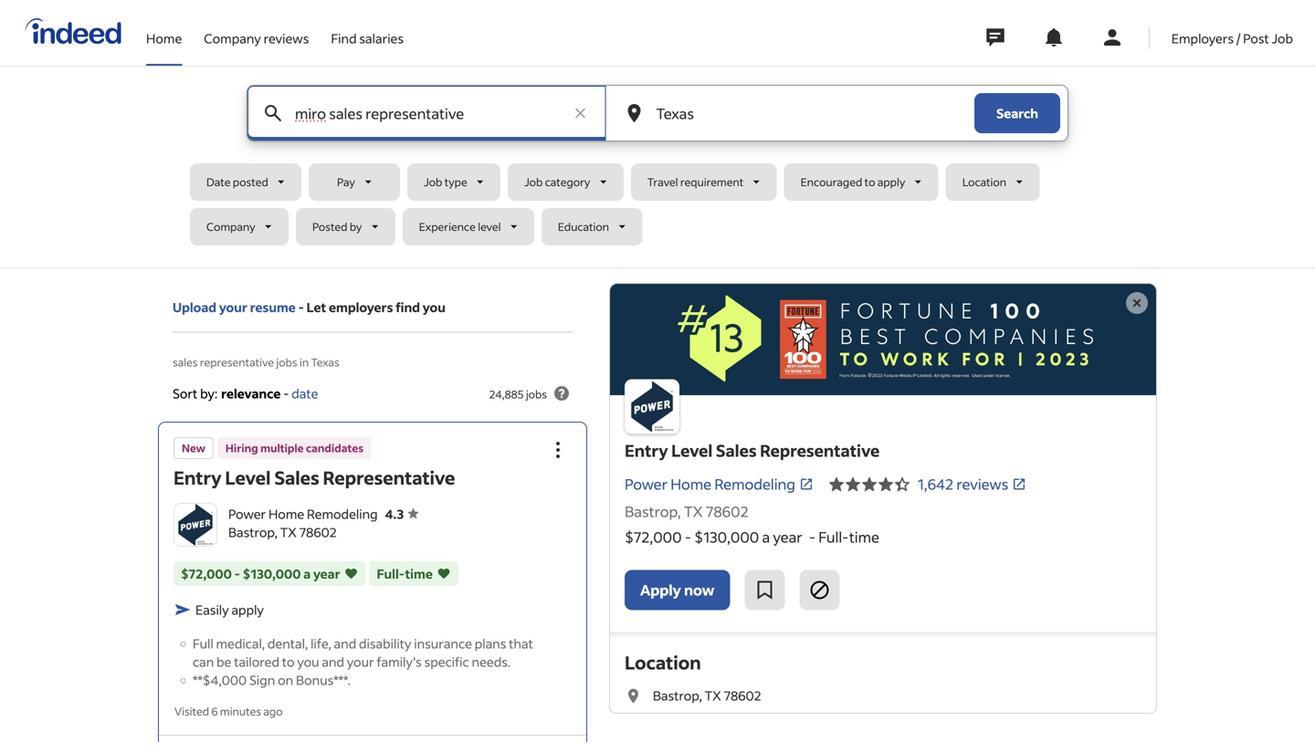 Task type: describe. For each thing, give the bounding box(es) containing it.
posted by button
[[296, 208, 395, 246]]

sort
[[173, 385, 198, 402]]

salaries
[[359, 30, 404, 47]]

0 horizontal spatial sales
[[274, 466, 319, 489]]

power home remodeling link
[[625, 474, 814, 496]]

sort by: relevance - date
[[173, 385, 318, 402]]

easily
[[195, 602, 229, 618]]

bonus***.
[[296, 672, 351, 689]]

0 vertical spatial and
[[334, 636, 356, 652]]

by
[[350, 220, 362, 234]]

visited
[[174, 704, 209, 719]]

representative
[[200, 355, 274, 369]]

1,642
[[918, 475, 954, 494]]

$130,000 for $72,000 - $130,000 a year
[[243, 566, 301, 582]]

apply now
[[640, 581, 715, 600]]

year for $72,000 - $130,000 a year - full-time
[[773, 528, 803, 547]]

experience
[[419, 220, 476, 234]]

bastrop, for location
[[653, 688, 702, 704]]

0 vertical spatial entry
[[625, 440, 668, 461]]

posted by
[[312, 220, 362, 234]]

hiring multiple candidates
[[226, 441, 364, 455]]

to inside encouraged to apply popup button
[[865, 175, 875, 189]]

encouraged to apply
[[801, 175, 905, 189]]

apply
[[640, 581, 681, 600]]

sales
[[173, 355, 198, 369]]

$72,000 for $72,000 - $130,000 a year - full-time
[[625, 528, 682, 547]]

1 horizontal spatial power home remodeling
[[625, 475, 796, 494]]

medical,
[[216, 636, 265, 652]]

upload your resume - let employers find you
[[173, 299, 446, 316]]

now
[[684, 581, 715, 600]]

new
[[182, 441, 205, 455]]

**$4,000
[[193, 672, 247, 689]]

company button
[[190, 208, 289, 246]]

4.3 out of five stars rating image
[[385, 506, 419, 522]]

1 vertical spatial entry level sales representative
[[174, 466, 455, 489]]

a for $72,000 - $130,000 a year - full-time
[[762, 528, 770, 547]]

can
[[193, 654, 214, 670]]

pay button
[[309, 163, 400, 201]]

0 horizontal spatial power
[[228, 506, 266, 522]]

candidates
[[306, 441, 364, 455]]

requirement
[[680, 175, 744, 189]]

job for job category
[[524, 175, 543, 189]]

year for $72,000 - $130,000 a year
[[313, 566, 340, 582]]

category
[[545, 175, 590, 189]]

education
[[558, 220, 609, 234]]

/
[[1236, 30, 1241, 47]]

find
[[331, 30, 357, 47]]

specific
[[424, 654, 469, 670]]

visited 6 minutes ago
[[174, 704, 283, 719]]

1,642 reviews
[[918, 475, 1008, 494]]

1 vertical spatial jobs
[[526, 387, 547, 401]]

1 horizontal spatial time
[[849, 528, 880, 547]]

minutes
[[220, 704, 261, 719]]

search button
[[975, 93, 1060, 133]]

close job details image
[[1126, 292, 1148, 314]]

date
[[206, 175, 231, 189]]

0 vertical spatial level
[[671, 440, 713, 461]]

$130,000 for $72,000 - $130,000 a year - full-time
[[694, 528, 759, 547]]

6
[[211, 704, 218, 719]]

date
[[292, 385, 318, 402]]

post
[[1243, 30, 1269, 47]]

0 horizontal spatial remodeling
[[307, 506, 378, 522]]

sales representative jobs in texas
[[173, 355, 339, 369]]

entry level sales representative button
[[174, 466, 455, 489]]

experience level
[[419, 220, 501, 234]]

0 horizontal spatial entry
[[174, 466, 221, 489]]

matches your preference image for $72,000 - $130,000 a year
[[344, 565, 359, 583]]

$72,000 - $130,000 a year
[[181, 566, 340, 582]]

in
[[300, 355, 309, 369]]

0 vertical spatial representative
[[760, 440, 880, 461]]

that
[[509, 636, 533, 652]]

encouraged
[[801, 175, 862, 189]]

plans
[[475, 636, 506, 652]]

job category
[[524, 175, 590, 189]]

- up easily apply
[[234, 566, 240, 582]]

texas
[[311, 355, 339, 369]]

job for job type
[[424, 175, 442, 189]]

date posted
[[206, 175, 268, 189]]

tx for entry level sales representative
[[684, 502, 703, 521]]

none search field containing search
[[190, 85, 1125, 253]]

- up "apply now"
[[685, 528, 691, 547]]

let
[[307, 299, 326, 316]]

1 vertical spatial full-
[[377, 566, 405, 582]]

date posted button
[[190, 163, 302, 201]]

0 horizontal spatial tx
[[280, 524, 297, 541]]

to inside the full medical, dental, life, and disability insurance plans that can be tailored to you and your family's specific needs. **$4,000 sign on bonus***.
[[282, 654, 295, 670]]

relevance
[[221, 385, 281, 402]]

Edit location text field
[[653, 86, 938, 141]]

find salaries link
[[331, 0, 404, 62]]

search: Job title, keywords, or company text field
[[291, 86, 562, 141]]

level
[[478, 220, 501, 234]]

on
[[278, 672, 293, 689]]

upload
[[173, 299, 216, 316]]

account image
[[1101, 26, 1123, 48]]

company reviews link
[[204, 0, 309, 62]]

0 horizontal spatial power home remodeling
[[228, 506, 378, 522]]

home link
[[146, 0, 182, 62]]

78602 for location
[[724, 688, 761, 704]]

0 vertical spatial you
[[423, 299, 446, 316]]

0 vertical spatial home
[[146, 30, 182, 47]]

be
[[216, 654, 231, 670]]

a for $72,000 - $130,000 a year
[[303, 566, 311, 582]]

save this job image
[[754, 580, 776, 601]]

employers
[[1172, 30, 1234, 47]]

family's
[[377, 654, 422, 670]]

0 vertical spatial power
[[625, 475, 668, 494]]

reviews for 1,642 reviews
[[957, 475, 1008, 494]]

pay
[[337, 175, 355, 189]]

reviews for company reviews
[[264, 30, 309, 47]]

upload your resume link
[[173, 298, 296, 317]]

company logo image
[[174, 504, 216, 546]]

- up "not interested" "icon"
[[809, 528, 816, 547]]

1 vertical spatial bastrop, tx 78602
[[228, 524, 337, 541]]

insurance
[[414, 636, 472, 652]]

1 vertical spatial 78602
[[299, 524, 337, 541]]

1 horizontal spatial sales
[[716, 440, 757, 461]]

by:
[[200, 385, 218, 402]]

1 horizontal spatial full-
[[819, 528, 849, 547]]

not interested image
[[809, 580, 831, 601]]

full medical, dental, life, and disability insurance plans that can be tailored to you and your family's specific needs. **$4,000 sign on bonus***.
[[193, 636, 533, 689]]



Task type: locate. For each thing, give the bounding box(es) containing it.
1 horizontal spatial jobs
[[526, 387, 547, 401]]

multiple
[[260, 441, 304, 455]]

1 vertical spatial remodeling
[[307, 506, 378, 522]]

1 horizontal spatial $72,000
[[625, 528, 682, 547]]

disability
[[359, 636, 411, 652]]

full- up "not interested" "icon"
[[819, 528, 849, 547]]

0 horizontal spatial a
[[303, 566, 311, 582]]

1 vertical spatial sales
[[274, 466, 319, 489]]

power
[[625, 475, 668, 494], [228, 506, 266, 522]]

representative up 4.3
[[323, 466, 455, 489]]

a up life,
[[303, 566, 311, 582]]

full- down 4.3
[[377, 566, 405, 582]]

find salaries
[[331, 30, 404, 47]]

employers
[[329, 299, 393, 316]]

1 horizontal spatial entry
[[625, 440, 668, 461]]

posted
[[233, 175, 268, 189]]

$72,000 up apply
[[625, 528, 682, 547]]

location button
[[946, 163, 1040, 201]]

sales down hiring multiple candidates
[[274, 466, 319, 489]]

1 vertical spatial tx
[[280, 524, 297, 541]]

entry up power home remodeling link
[[625, 440, 668, 461]]

entry down new
[[174, 466, 221, 489]]

you down life,
[[297, 654, 319, 670]]

home
[[146, 30, 182, 47], [671, 475, 712, 494], [268, 506, 304, 522]]

2 matches your preference image from the left
[[436, 565, 451, 583]]

time
[[849, 528, 880, 547], [405, 566, 433, 582]]

1 horizontal spatial location
[[962, 175, 1007, 189]]

0 vertical spatial entry level sales representative
[[625, 440, 880, 461]]

full
[[193, 636, 213, 652]]

year up life,
[[313, 566, 340, 582]]

1 horizontal spatial year
[[773, 528, 803, 547]]

tx for location
[[705, 688, 721, 704]]

company inside "link"
[[204, 30, 261, 47]]

type
[[445, 175, 467, 189]]

1 vertical spatial you
[[297, 654, 319, 670]]

-
[[298, 299, 304, 316], [283, 385, 289, 402], [685, 528, 691, 547], [809, 528, 816, 547], [234, 566, 240, 582]]

1 horizontal spatial $130,000
[[694, 528, 759, 547]]

0 vertical spatial jobs
[[276, 355, 297, 369]]

easily apply
[[195, 602, 264, 618]]

$130,000 up easily apply
[[243, 566, 301, 582]]

$72,000 - $130,000 a year - full-time
[[625, 528, 880, 547]]

to right encouraged in the top of the page
[[865, 175, 875, 189]]

year up save this job icon
[[773, 528, 803, 547]]

job right post
[[1272, 30, 1293, 47]]

remodeling
[[715, 475, 796, 494], [307, 506, 378, 522]]

apply right encouraged in the top of the page
[[878, 175, 905, 189]]

0 horizontal spatial level
[[225, 466, 271, 489]]

find
[[396, 299, 420, 316]]

remodeling up $72,000 - $130,000 a year - full-time
[[715, 475, 796, 494]]

1 horizontal spatial entry level sales representative
[[625, 440, 880, 461]]

and right life,
[[334, 636, 356, 652]]

company down date posted
[[206, 220, 255, 234]]

entry level sales representative down hiring multiple candidates
[[174, 466, 455, 489]]

power home remodeling logo image
[[610, 284, 1156, 396], [625, 379, 680, 434]]

company
[[204, 30, 261, 47], [206, 220, 255, 234]]

you right find
[[423, 299, 446, 316]]

hiring
[[226, 441, 258, 455]]

0 horizontal spatial full-
[[377, 566, 405, 582]]

1 horizontal spatial matches your preference image
[[436, 565, 451, 583]]

0 vertical spatial your
[[219, 299, 247, 316]]

travel requirement
[[647, 175, 744, 189]]

1 vertical spatial location
[[625, 651, 701, 675]]

0 horizontal spatial $72,000
[[181, 566, 232, 582]]

1 horizontal spatial remodeling
[[715, 475, 796, 494]]

company for company reviews
[[204, 30, 261, 47]]

power home remodeling up $72,000 - $130,000 a year - full-time
[[625, 475, 796, 494]]

time down the 4.3 out of five stars rating 'icon' on the left of page
[[405, 566, 433, 582]]

0 horizontal spatial home
[[146, 30, 182, 47]]

4.3 out of 5 stars image
[[828, 474, 911, 496]]

0 vertical spatial $72,000
[[625, 528, 682, 547]]

1 horizontal spatial reviews
[[957, 475, 1008, 494]]

1 horizontal spatial representative
[[760, 440, 880, 461]]

location down apply
[[625, 651, 701, 675]]

to
[[865, 175, 875, 189], [282, 654, 295, 670]]

1 vertical spatial your
[[347, 654, 374, 670]]

0 horizontal spatial representative
[[323, 466, 455, 489]]

- left date link
[[283, 385, 289, 402]]

1 vertical spatial entry
[[174, 466, 221, 489]]

job actions for entry level sales representative is collapsed image
[[547, 439, 569, 461]]

and up bonus***.
[[322, 654, 344, 670]]

messages unread count 0 image
[[983, 19, 1007, 56]]

ago
[[263, 704, 283, 719]]

entry
[[625, 440, 668, 461], [174, 466, 221, 489]]

1 vertical spatial and
[[322, 654, 344, 670]]

0 horizontal spatial matches your preference image
[[344, 565, 359, 583]]

0 horizontal spatial year
[[313, 566, 340, 582]]

full-
[[819, 528, 849, 547], [377, 566, 405, 582]]

1 vertical spatial reviews
[[957, 475, 1008, 494]]

travel requirement button
[[631, 163, 777, 201]]

resume
[[250, 299, 296, 316]]

employers / post job link
[[1172, 0, 1293, 62]]

job inside popup button
[[524, 175, 543, 189]]

2 horizontal spatial home
[[671, 475, 712, 494]]

job inside dropdown button
[[424, 175, 442, 189]]

your down disability
[[347, 654, 374, 670]]

you
[[423, 299, 446, 316], [297, 654, 319, 670]]

location inside location dropdown button
[[962, 175, 1007, 189]]

1 vertical spatial home
[[671, 475, 712, 494]]

bastrop, for entry level sales representative
[[625, 502, 681, 521]]

clear what input image
[[571, 104, 590, 122]]

apply up "medical,"
[[231, 602, 264, 618]]

jobs
[[276, 355, 297, 369], [526, 387, 547, 401]]

location
[[962, 175, 1007, 189], [625, 651, 701, 675]]

you inside the full medical, dental, life, and disability insurance plans that can be tailored to you and your family's specific needs. **$4,000 sign on bonus***.
[[297, 654, 319, 670]]

experience level button
[[403, 208, 534, 246]]

0 vertical spatial power home remodeling
[[625, 475, 796, 494]]

0 horizontal spatial your
[[219, 299, 247, 316]]

life,
[[311, 636, 331, 652]]

sales up power home remodeling link
[[716, 440, 757, 461]]

apply
[[878, 175, 905, 189], [231, 602, 264, 618]]

remodeling down entry level sales representative button at the bottom left of page
[[307, 506, 378, 522]]

jobs left help icon
[[526, 387, 547, 401]]

1 vertical spatial a
[[303, 566, 311, 582]]

$72,000 for $72,000 - $130,000 a year
[[181, 566, 232, 582]]

job left type
[[424, 175, 442, 189]]

matches your preference image right 'full-time'
[[436, 565, 451, 583]]

0 vertical spatial apply
[[878, 175, 905, 189]]

tx
[[684, 502, 703, 521], [280, 524, 297, 541], [705, 688, 721, 704]]

job inside 'link'
[[1272, 30, 1293, 47]]

0 horizontal spatial reviews
[[264, 30, 309, 47]]

matches your preference image left 'full-time'
[[344, 565, 359, 583]]

company for company
[[206, 220, 255, 234]]

$72,000
[[625, 528, 682, 547], [181, 566, 232, 582]]

a up save this job icon
[[762, 528, 770, 547]]

matches your preference image
[[344, 565, 359, 583], [436, 565, 451, 583]]

job category button
[[508, 163, 624, 201]]

$72,000 up easily
[[181, 566, 232, 582]]

reviews inside "link"
[[264, 30, 309, 47]]

1 vertical spatial time
[[405, 566, 433, 582]]

notifications unread count 0 image
[[1043, 26, 1065, 48]]

1 horizontal spatial home
[[268, 506, 304, 522]]

1 horizontal spatial your
[[347, 654, 374, 670]]

1 vertical spatial $72,000
[[181, 566, 232, 582]]

encouraged to apply button
[[784, 163, 939, 201]]

0 horizontal spatial entry level sales representative
[[174, 466, 455, 489]]

apply now button
[[625, 570, 730, 611]]

job left category
[[524, 175, 543, 189]]

travel
[[647, 175, 678, 189]]

jobs left the in
[[276, 355, 297, 369]]

1,642 reviews link
[[918, 475, 1027, 494]]

level
[[671, 440, 713, 461], [225, 466, 271, 489]]

- left let
[[298, 299, 304, 316]]

tailored
[[234, 654, 279, 670]]

bastrop, tx 78602 for location
[[653, 688, 761, 704]]

1 horizontal spatial job
[[524, 175, 543, 189]]

apply inside popup button
[[878, 175, 905, 189]]

0 horizontal spatial $130,000
[[243, 566, 301, 582]]

2 vertical spatial 78602
[[724, 688, 761, 704]]

year
[[773, 528, 803, 547], [313, 566, 340, 582]]

reviews left find
[[264, 30, 309, 47]]

0 vertical spatial bastrop, tx 78602
[[625, 502, 749, 521]]

$130,000 down power home remodeling link
[[694, 528, 759, 547]]

dental,
[[268, 636, 308, 652]]

0 vertical spatial company
[[204, 30, 261, 47]]

1 vertical spatial level
[[225, 466, 271, 489]]

power home remodeling
[[625, 475, 796, 494], [228, 506, 378, 522]]

78602 for entry level sales representative
[[706, 502, 749, 521]]

0 vertical spatial full-
[[819, 528, 849, 547]]

0 vertical spatial remodeling
[[715, 475, 796, 494]]

2 vertical spatial bastrop,
[[653, 688, 702, 704]]

posted
[[312, 220, 347, 234]]

0 vertical spatial reviews
[[264, 30, 309, 47]]

job type button
[[407, 163, 501, 201]]

24,885 jobs
[[489, 387, 547, 401]]

None search field
[[190, 85, 1125, 253]]

1 horizontal spatial tx
[[684, 502, 703, 521]]

matches your preference image for full-time
[[436, 565, 451, 583]]

1 matches your preference image from the left
[[344, 565, 359, 583]]

0 horizontal spatial apply
[[231, 602, 264, 618]]

1 horizontal spatial power
[[625, 475, 668, 494]]

0 horizontal spatial jobs
[[276, 355, 297, 369]]

reviews right 1,642
[[957, 475, 1008, 494]]

company right home link
[[204, 30, 261, 47]]

full-time
[[377, 566, 433, 582]]

company inside dropdown button
[[206, 220, 255, 234]]

2 vertical spatial tx
[[705, 688, 721, 704]]

0 vertical spatial location
[[962, 175, 1007, 189]]

24,885
[[489, 387, 524, 401]]

1 vertical spatial power home remodeling
[[228, 506, 378, 522]]

entry level sales representative up power home remodeling link
[[625, 440, 880, 461]]

0 horizontal spatial time
[[405, 566, 433, 582]]

needs.
[[472, 654, 511, 670]]

your right the upload
[[219, 299, 247, 316]]

1 horizontal spatial to
[[865, 175, 875, 189]]

0 vertical spatial year
[[773, 528, 803, 547]]

4.3
[[385, 506, 404, 522]]

power home remodeling down entry level sales representative button at the bottom left of page
[[228, 506, 378, 522]]

level up power home remodeling link
[[671, 440, 713, 461]]

company reviews
[[204, 30, 309, 47]]

1 horizontal spatial you
[[423, 299, 446, 316]]

to down dental,
[[282, 654, 295, 670]]

job
[[1272, 30, 1293, 47], [424, 175, 442, 189], [524, 175, 543, 189]]

bastrop,
[[625, 502, 681, 521], [228, 524, 278, 541], [653, 688, 702, 704]]

2 horizontal spatial tx
[[705, 688, 721, 704]]

2 vertical spatial bastrop, tx 78602
[[653, 688, 761, 704]]

1 horizontal spatial a
[[762, 528, 770, 547]]

reviews
[[264, 30, 309, 47], [957, 475, 1008, 494]]

$130,000
[[694, 528, 759, 547], [243, 566, 301, 582]]

2 horizontal spatial job
[[1272, 30, 1293, 47]]

0 vertical spatial 78602
[[706, 502, 749, 521]]

education button
[[541, 208, 642, 246]]

bastrop, tx 78602 for entry level sales representative
[[625, 502, 749, 521]]

your inside the full medical, dental, life, and disability insurance plans that can be tailored to you and your family's specific needs. **$4,000 sign on bonus***.
[[347, 654, 374, 670]]

1 horizontal spatial level
[[671, 440, 713, 461]]

0 vertical spatial $130,000
[[694, 528, 759, 547]]

sales
[[716, 440, 757, 461], [274, 466, 319, 489]]

level down hiring
[[225, 466, 271, 489]]

0 vertical spatial a
[[762, 528, 770, 547]]

0 vertical spatial to
[[865, 175, 875, 189]]

sign
[[249, 672, 275, 689]]

representative
[[760, 440, 880, 461], [323, 466, 455, 489]]

1 vertical spatial apply
[[231, 602, 264, 618]]

0 horizontal spatial to
[[282, 654, 295, 670]]

help icon image
[[551, 383, 573, 405]]

1 vertical spatial company
[[206, 220, 255, 234]]

location down search button
[[962, 175, 1007, 189]]

1 vertical spatial year
[[313, 566, 340, 582]]

representative up 4.3 out of 5 stars image
[[760, 440, 880, 461]]

date link
[[292, 385, 318, 402]]

1 vertical spatial $130,000
[[243, 566, 301, 582]]

employers / post job
[[1172, 30, 1293, 47]]

0 horizontal spatial location
[[625, 651, 701, 675]]

1 vertical spatial bastrop,
[[228, 524, 278, 541]]

time down 4.3 out of 5 stars image
[[849, 528, 880, 547]]



Task type: vqa. For each thing, say whether or not it's contained in the screenshot.
Researcher Average Salary $81,554 per year's Job Openings
no



